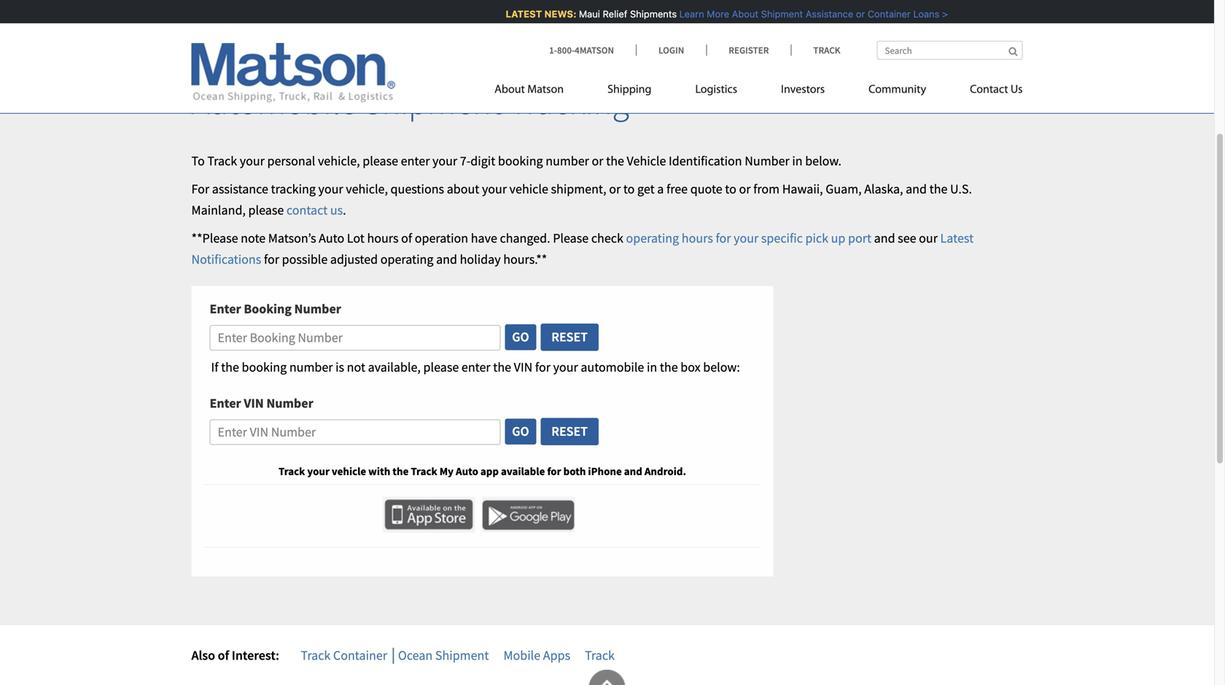 Task type: locate. For each thing, give the bounding box(es) containing it.
0 vertical spatial enter
[[401, 153, 430, 169]]

top menu navigation
[[495, 77, 1023, 107]]

vehicle, up .
[[346, 181, 388, 197]]

your
[[240, 153, 265, 169], [433, 153, 458, 169], [318, 181, 343, 197], [482, 181, 507, 197], [734, 230, 759, 247], [553, 359, 578, 376], [307, 465, 330, 479]]

investors link
[[759, 77, 847, 107]]

check left maui
[[542, 8, 568, 19]]

also of interest:
[[192, 648, 279, 664]]

adjusted down lot
[[330, 251, 378, 268]]

0 vertical spatial holiday
[[730, 8, 761, 19]]

for left both
[[547, 465, 561, 479]]

0 vertical spatial about
[[729, 8, 756, 19]]

2 to from the left
[[725, 181, 737, 197]]

0 vertical spatial vehicle
[[510, 181, 549, 197]]

1 vertical spatial number
[[294, 301, 341, 317]]

1 vertical spatial vehicle,
[[346, 181, 388, 197]]

0 vertical spatial container
[[865, 8, 908, 19]]

1 horizontal spatial container
[[865, 8, 908, 19]]

to right quote
[[725, 181, 737, 197]]

0 vertical spatial auto
[[319, 230, 344, 247]]

0 horizontal spatial to
[[624, 181, 635, 197]]

holiday
[[730, 8, 761, 19], [460, 251, 501, 268]]

register
[[729, 44, 769, 56]]

please up note
[[248, 202, 284, 218]]

container left │ocean
[[333, 648, 387, 664]]

contact
[[970, 84, 1009, 96]]

available,
[[368, 359, 421, 376]]

0 horizontal spatial hours
[[367, 230, 399, 247]]

1 horizontal spatial adjusted
[[625, 8, 663, 19]]

with
[[369, 465, 390, 479]]

0 horizontal spatial please
[[248, 202, 284, 218]]

app
[[481, 465, 499, 479]]

1 vertical spatial enter
[[462, 359, 491, 376]]

about matson link
[[495, 77, 586, 107]]

about right more
[[729, 8, 756, 19]]

0 vertical spatial number
[[745, 153, 790, 169]]

track your vehicle with the track my auto app available for both iphone and android.
[[279, 465, 686, 479]]

vin
[[514, 359, 533, 376], [244, 395, 264, 412]]

Search search field
[[877, 41, 1023, 60]]

0 vertical spatial operating
[[666, 8, 708, 19]]

and right iphone on the bottom
[[624, 465, 643, 479]]

0 horizontal spatial vin
[[244, 395, 264, 412]]

alaska,
[[865, 181, 904, 197]]

vehicle, right personal
[[318, 153, 360, 169]]

contact us .
[[287, 202, 346, 218]]

operating
[[666, 8, 708, 19], [626, 230, 679, 247], [381, 251, 434, 268]]

notifications"
[[887, 8, 947, 19]]

None search field
[[877, 41, 1023, 60]]

container left loans
[[865, 8, 908, 19]]

community
[[869, 84, 927, 96]]

hours down quote
[[682, 230, 713, 247]]

about
[[729, 8, 756, 19], [495, 84, 525, 96]]

0 vertical spatial possible
[[586, 8, 622, 19]]

vehicle, for questions
[[346, 181, 388, 197]]

latest
[[941, 230, 974, 247]]

1 vertical spatial of
[[218, 648, 229, 664]]

1 horizontal spatial vehicle
[[510, 181, 549, 197]]

1 horizontal spatial enter
[[462, 359, 491, 376]]

enter left booking
[[210, 301, 241, 317]]

2 vertical spatial number
[[267, 395, 314, 412]]

1 vertical spatial please
[[248, 202, 284, 218]]

to track your personal vehicle, please enter your 7-digit booking number or the vehicle identification number in below.
[[192, 153, 842, 169]]

contact us
[[970, 84, 1023, 96]]

1-800-4matson
[[549, 44, 614, 56]]

1 vertical spatial booking
[[242, 359, 287, 376]]

vehicle, inside for assistance tracking your vehicle, questions about your vehicle shipment, or to get a free quote to or from hawaii, guam, alaska, and the u.s. mainland, please
[[346, 181, 388, 197]]

get
[[638, 181, 655, 197]]

us
[[1011, 84, 1023, 96]]

800-
[[557, 44, 575, 56]]

to left the get
[[624, 181, 635, 197]]

and right alaska,
[[906, 181, 927, 197]]

1 vertical spatial about
[[495, 84, 525, 96]]

1 vertical spatial enter
[[210, 395, 241, 412]]

2 vertical spatial shipment
[[435, 648, 489, 664]]

please down for assistance tracking your vehicle, questions about your vehicle shipment, or to get a free quote to or from hawaii, guam, alaska, and the u.s. mainland, please
[[553, 230, 589, 247]]

1 vertical spatial possible
[[282, 251, 328, 268]]

to
[[624, 181, 635, 197], [725, 181, 737, 197]]

0 vertical spatial vehicle,
[[318, 153, 360, 169]]

off/picking
[[356, 8, 418, 19]]

1 vertical spatial vin
[[244, 395, 264, 412]]

0 vertical spatial shipment
[[758, 8, 800, 19]]

1 vertical spatial operating
[[626, 230, 679, 247]]

track for rightmost 'track' 'link'
[[814, 44, 841, 56]]

if
[[211, 359, 218, 376]]

number up the enter booking number text field
[[294, 301, 341, 317]]

1 horizontal spatial please
[[363, 153, 398, 169]]

>
[[939, 8, 945, 19]]

enter vin number
[[210, 395, 314, 412]]

and
[[711, 8, 727, 19], [906, 181, 927, 197], [874, 230, 896, 247], [436, 251, 457, 268], [624, 465, 643, 479]]

1 vertical spatial adjusted
[[330, 251, 378, 268]]

operation
[[415, 230, 468, 247]]

check down for assistance tracking your vehicle, questions about your vehicle shipment, or to get a free quote to or from hawaii, guam, alaska, and the u.s. mainland, please
[[592, 230, 624, 247]]

Enter Booking Number text field
[[210, 325, 501, 351]]

convertible car at beach during sunset. car shipping by matson to hawaii, alaska and guam. image
[[0, 0, 1215, 54]]

latest notifications link
[[192, 230, 974, 268]]

latest notifications
[[192, 230, 974, 268]]

possible up 4matson
[[586, 8, 622, 19]]

number
[[546, 153, 589, 169], [289, 359, 333, 376]]

0 horizontal spatial about
[[495, 84, 525, 96]]

0 vertical spatial enter
[[210, 301, 241, 317]]

the
[[606, 153, 624, 169], [930, 181, 948, 197], [221, 359, 239, 376], [493, 359, 511, 376], [660, 359, 678, 376], [393, 465, 409, 479]]

port
[[848, 230, 872, 247]]

1 vertical spatial number
[[289, 359, 333, 376]]

number up from
[[745, 153, 790, 169]]

mobile apps link
[[504, 648, 571, 664]]

number left is
[[289, 359, 333, 376]]

0 horizontal spatial check
[[542, 8, 568, 19]]

shipment up "register"
[[758, 8, 800, 19]]

lot
[[347, 230, 365, 247]]

logistics
[[696, 84, 738, 96]]

1 vertical spatial check
[[592, 230, 624, 247]]

shipment up 7-
[[364, 80, 503, 124]]

number for enter booking number
[[294, 301, 341, 317]]

vehicle
[[627, 153, 666, 169]]

0 vertical spatial please
[[510, 8, 539, 19]]

auto left lot
[[319, 230, 344, 247]]

possible down matson's on the left of page
[[282, 251, 328, 268]]

your left automobile
[[553, 359, 578, 376]]

1 enter from the top
[[210, 301, 241, 317]]

2 horizontal spatial hours
[[764, 8, 789, 19]]

shipment
[[758, 8, 800, 19], [364, 80, 503, 124], [435, 648, 489, 664]]

or left the get
[[609, 181, 621, 197]]

hours
[[764, 8, 789, 19], [367, 230, 399, 247], [682, 230, 713, 247]]

booking right digit
[[498, 153, 543, 169]]

0 horizontal spatial auto
[[319, 230, 344, 247]]

up
[[421, 8, 434, 19]]

your up assistance
[[240, 153, 265, 169]]

0 horizontal spatial container
[[333, 648, 387, 664]]

auto right the 'my'
[[456, 465, 479, 479]]

1 horizontal spatial to
[[725, 181, 737, 197]]

2 vertical spatial please
[[423, 359, 459, 376]]

about left 'matson'
[[495, 84, 525, 96]]

booking up enter vin number
[[242, 359, 287, 376]]

1 to from the left
[[624, 181, 635, 197]]

number
[[745, 153, 790, 169], [294, 301, 341, 317], [267, 395, 314, 412]]

track for bottommost 'track' 'link'
[[585, 648, 615, 664]]

1 vertical spatial holiday
[[460, 251, 501, 268]]

.
[[343, 202, 346, 218]]

number up enter vin number text box
[[267, 395, 314, 412]]

0 vertical spatial booking
[[498, 153, 543, 169]]

hours right lot
[[367, 230, 399, 247]]

hours left posted
[[764, 8, 789, 19]]

1 horizontal spatial check
[[592, 230, 624, 247]]

0 horizontal spatial vehicle
[[332, 465, 366, 479]]

None button
[[540, 323, 600, 352], [504, 324, 537, 351], [540, 418, 600, 446], [504, 419, 537, 446], [540, 323, 600, 352], [504, 324, 537, 351], [540, 418, 600, 446], [504, 419, 537, 446]]

enter down if
[[210, 395, 241, 412]]

about matson
[[495, 84, 564, 96]]

of
[[401, 230, 412, 247], [218, 648, 229, 664]]

vehicle,
[[318, 153, 360, 169], [346, 181, 388, 197]]

track link down learn more about shipment assistance or container loans > link
[[791, 44, 841, 56]]

available
[[501, 465, 545, 479]]

0 horizontal spatial number
[[289, 359, 333, 376]]

vehicle left with
[[332, 465, 366, 479]]

holiday right more
[[730, 8, 761, 19]]

auto
[[319, 230, 344, 247], [456, 465, 479, 479]]

1 horizontal spatial about
[[729, 8, 756, 19]]

u.s.
[[951, 181, 972, 197]]

in left below.
[[793, 153, 803, 169]]

0 vertical spatial number
[[546, 153, 589, 169]]

of up 'for possible adjusted operating and holiday hours.**'
[[401, 230, 412, 247]]

for possible adjusted operating and holiday hours.**
[[261, 251, 547, 268]]

enter
[[401, 153, 430, 169], [462, 359, 491, 376]]

1 vertical spatial please
[[553, 230, 589, 247]]

number up shipment,
[[546, 153, 589, 169]]

mobile
[[504, 648, 541, 664]]

2 enter from the top
[[210, 395, 241, 412]]

0 vertical spatial adjusted
[[625, 8, 663, 19]]

shipping link
[[586, 77, 674, 107]]

0 vertical spatial track link
[[791, 44, 841, 56]]

1 horizontal spatial track link
[[791, 44, 841, 56]]

holiday down have
[[460, 251, 501, 268]]

0 horizontal spatial track link
[[585, 648, 615, 664]]

news:
[[542, 8, 574, 19]]

1 horizontal spatial booking
[[498, 153, 543, 169]]

track link up 'backtop' "image"
[[585, 648, 615, 664]]

adjusted
[[625, 8, 663, 19], [330, 251, 378, 268]]

0 vertical spatial in
[[793, 153, 803, 169]]

search image
[[1009, 47, 1018, 56]]

vehicle
[[510, 181, 549, 197], [332, 465, 366, 479]]

note
[[241, 230, 266, 247]]

hours.**
[[504, 251, 547, 268]]

track for track your vehicle with the track my auto app available for both iphone and android.
[[279, 465, 305, 479]]

1-
[[549, 44, 557, 56]]

apps
[[543, 648, 571, 664]]

your left 7-
[[433, 153, 458, 169]]

digit
[[471, 153, 496, 169]]

2 horizontal spatial please
[[423, 359, 459, 376]]

1 horizontal spatial vin
[[514, 359, 533, 376]]

1 vertical spatial vehicle
[[332, 465, 366, 479]]

1 vertical spatial auto
[[456, 465, 479, 479]]

1 vertical spatial track link
[[585, 648, 615, 664]]

adjusted right relief
[[625, 8, 663, 19]]

your left "specific"
[[734, 230, 759, 247]]

for down quote
[[716, 230, 731, 247]]

in left box
[[647, 359, 657, 376]]

of right also
[[218, 648, 229, 664]]

for down note
[[264, 251, 279, 268]]

please up questions
[[363, 153, 398, 169]]

or left from
[[739, 181, 751, 197]]

in
[[793, 153, 803, 169], [647, 359, 657, 376]]

1 horizontal spatial of
[[401, 230, 412, 247]]

0 horizontal spatial please
[[510, 8, 539, 19]]

1 vertical spatial in
[[647, 359, 657, 376]]

shipment right │ocean
[[435, 648, 489, 664]]

questions
[[391, 181, 444, 197]]

pick
[[806, 230, 829, 247]]

please right the "available,"
[[423, 359, 459, 376]]

please left news:
[[510, 8, 539, 19]]

1 horizontal spatial in
[[793, 153, 803, 169]]

1 horizontal spatial hours
[[682, 230, 713, 247]]

1 horizontal spatial number
[[546, 153, 589, 169]]

hawaii,
[[783, 181, 823, 197]]

7-
[[460, 153, 471, 169]]

vehicle down to track your personal vehicle, please enter your 7-digit booking number or the vehicle identification number in below.
[[510, 181, 549, 197]]

1 horizontal spatial holiday
[[730, 8, 761, 19]]



Task type: describe. For each thing, give the bounding box(es) containing it.
please inside for assistance tracking your vehicle, questions about your vehicle shipment, or to get a free quote to or from hawaii, guam, alaska, and the u.s. mainland, please
[[248, 202, 284, 218]]

**please
[[192, 230, 238, 247]]

"latest
[[853, 8, 885, 19]]

0 horizontal spatial in
[[647, 359, 657, 376]]

1 horizontal spatial please
[[553, 230, 589, 247]]

personal
[[267, 153, 315, 169]]

blue matson logo with ocean, shipping, truck, rail and logistics written beneath it. image
[[192, 43, 396, 103]]

your up us
[[318, 181, 343, 197]]

dropping
[[303, 8, 354, 19]]

free
[[667, 181, 688, 197]]

register link
[[706, 44, 791, 56]]

before
[[950, 8, 979, 19]]

0 horizontal spatial holiday
[[460, 251, 501, 268]]

apple image
[[383, 497, 475, 533]]

mainland,
[[192, 202, 246, 218]]

us
[[330, 202, 343, 218]]

community link
[[847, 77, 948, 107]]

for left automobile
[[535, 359, 551, 376]]

track container │ocean shipment
[[301, 648, 489, 664]]

and inside for assistance tracking your vehicle, questions about your vehicle shipment, or to get a free quote to or from hawaii, guam, alaska, and the u.s. mainland, please
[[906, 181, 927, 197]]

backtop image
[[589, 670, 626, 686]]

0 horizontal spatial of
[[218, 648, 229, 664]]

my
[[440, 465, 454, 479]]

goolge play image
[[483, 497, 575, 533]]

our
[[919, 230, 938, 247]]

automobile
[[581, 359, 644, 376]]

more
[[704, 8, 727, 19]]

and right learn
[[711, 8, 727, 19]]

guam,
[[826, 181, 862, 197]]

vehicle, for please
[[318, 153, 360, 169]]

or right 'under'
[[853, 8, 862, 19]]

learn more about shipment assistance or container loans > link
[[677, 8, 945, 19]]

learn
[[677, 8, 701, 19]]

0 horizontal spatial enter
[[401, 153, 430, 169]]

your down digit
[[482, 181, 507, 197]]

below:
[[703, 359, 740, 376]]

identification
[[669, 153, 742, 169]]

visiting
[[981, 8, 1013, 19]]

from
[[754, 181, 780, 197]]

track container │ocean shipment link
[[301, 648, 489, 664]]

both
[[564, 465, 586, 479]]

assistance
[[803, 8, 851, 19]]

0 vertical spatial check
[[542, 8, 568, 19]]

for
[[192, 181, 209, 197]]

about
[[447, 181, 480, 197]]

us.
[[1015, 8, 1028, 19]]

0 vertical spatial please
[[363, 153, 398, 169]]

a
[[658, 181, 664, 197]]

notifications
[[192, 251, 261, 268]]

have
[[471, 230, 497, 247]]

0 horizontal spatial booking
[[242, 359, 287, 376]]

matson
[[528, 84, 564, 96]]

│ocean
[[390, 648, 433, 664]]

0 vertical spatial vin
[[514, 359, 533, 376]]

enter booking number
[[210, 301, 341, 317]]

is
[[336, 359, 344, 376]]

if the booking number is not available, please enter the vin for your automobile in the box below:
[[211, 359, 740, 376]]

enter for enter vin number
[[210, 395, 241, 412]]

for left relief
[[571, 8, 583, 19]]

changed.
[[500, 230, 551, 247]]

track for track container │ocean shipment
[[301, 648, 331, 664]]

box
[[681, 359, 701, 376]]

0 vertical spatial of
[[401, 230, 412, 247]]

and left see
[[874, 230, 896, 247]]

number for enter vin number
[[267, 395, 314, 412]]

contact us link
[[287, 202, 343, 218]]

booking
[[244, 301, 292, 317]]

iphone
[[588, 465, 622, 479]]

contact us link
[[948, 77, 1023, 107]]

0 horizontal spatial adjusted
[[330, 251, 378, 268]]

1 horizontal spatial auto
[[456, 465, 479, 479]]

tracking
[[510, 80, 629, 124]]

dropping off/picking up your vehicle please check for possible adjusted operating and holiday hours posted under "latest notifications" before visiting us.
[[303, 8, 1028, 19]]

1 vertical spatial shipment
[[364, 80, 503, 124]]

enter for enter booking number
[[210, 301, 241, 317]]

your down enter vin number text box
[[307, 465, 330, 479]]

1 horizontal spatial possible
[[586, 8, 622, 19]]

vehicle
[[466, 8, 508, 19]]

tracking
[[271, 181, 316, 197]]

automobile shipment tracking
[[192, 80, 629, 124]]

quote
[[691, 181, 723, 197]]

hours for changed.
[[682, 230, 713, 247]]

1 vertical spatial container
[[333, 648, 387, 664]]

interest:
[[232, 648, 279, 664]]

investors
[[781, 84, 825, 96]]

or up shipment,
[[592, 153, 604, 169]]

login
[[659, 44, 685, 56]]

not
[[347, 359, 366, 376]]

android.
[[645, 465, 686, 479]]

vehicle inside for assistance tracking your vehicle, questions about your vehicle shipment, or to get a free quote to or from hawaii, guam, alaska, and the u.s. mainland, please
[[510, 181, 549, 197]]

under
[[825, 8, 850, 19]]

up
[[831, 230, 846, 247]]

below.
[[806, 153, 842, 169]]

automobile
[[192, 80, 357, 124]]

hours for adjusted
[[764, 8, 789, 19]]

4matson
[[575, 44, 614, 56]]

shipping
[[608, 84, 652, 96]]

assistance
[[212, 181, 268, 197]]

also
[[192, 648, 215, 664]]

specific
[[762, 230, 803, 247]]

shipment,
[[551, 181, 607, 197]]

login link
[[636, 44, 706, 56]]

Enter VIN Number text field
[[210, 420, 501, 445]]

matson's
[[268, 230, 316, 247]]

about inside top menu 'navigation'
[[495, 84, 525, 96]]

2 vertical spatial operating
[[381, 251, 434, 268]]

and down operation
[[436, 251, 457, 268]]

the inside for assistance tracking your vehicle, questions about your vehicle shipment, or to get a free quote to or from hawaii, guam, alaska, and the u.s. mainland, please
[[930, 181, 948, 197]]

0 horizontal spatial possible
[[282, 251, 328, 268]]



Task type: vqa. For each thing, say whether or not it's contained in the screenshot.
Enter Booking Number text box
yes



